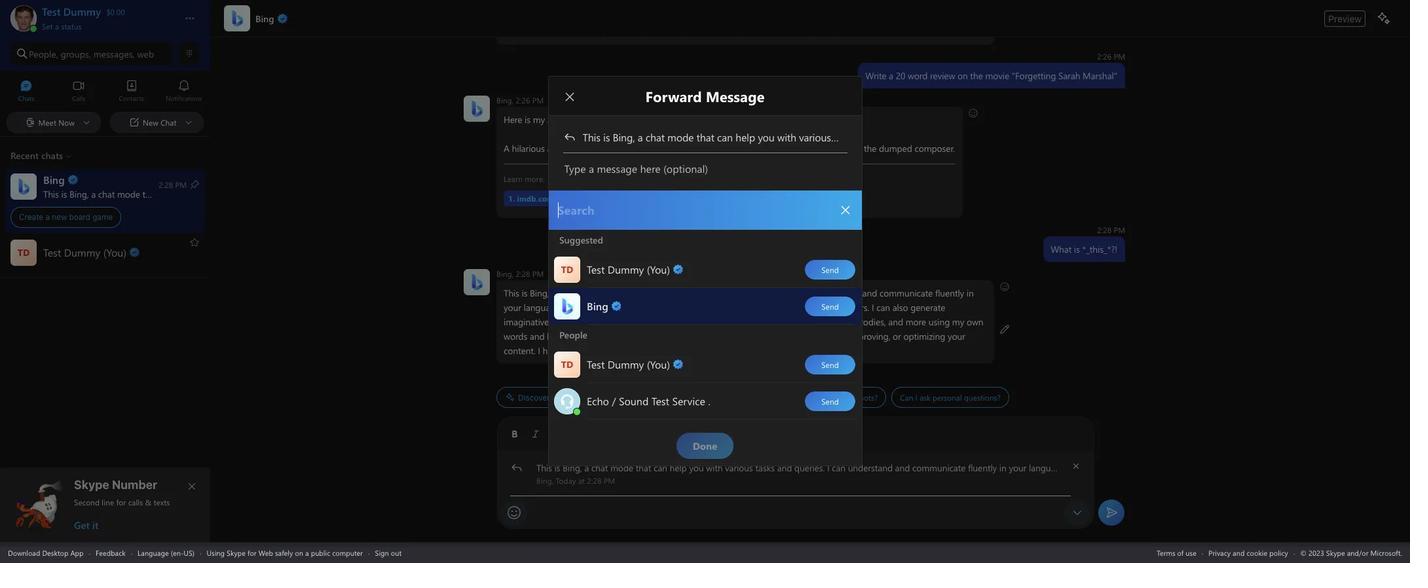 Task type: describe. For each thing, give the bounding box(es) containing it.
echo / sound test service . button
[[587, 394, 798, 408]]

0 horizontal spatial as
[[622, 301, 631, 314]]

0 vertical spatial skype
[[74, 478, 109, 492]]

0 vertical spatial sarah
[[1058, 69, 1080, 82]]

terms
[[1157, 548, 1175, 558]]

on for "forgetting
[[957, 69, 968, 82]]

test dummy (you) for people 'group'
[[587, 357, 670, 371]]

pm up *_this_*?!
[[1113, 225, 1125, 235]]

ask
[[919, 392, 930, 403]]

and right tasks
[[744, 287, 759, 299]]

set a status button
[[42, 18, 172, 31]]

second
[[74, 497, 100, 508]]

bing button
[[587, 299, 798, 313]]

new
[[52, 212, 67, 222]]

a inside 'button'
[[55, 21, 59, 31]]

1 vertical spatial 2:26
[[515, 95, 530, 105]]

questions?
[[964, 392, 1000, 403]]

if
[[680, 26, 685, 38]]

bing's
[[552, 393, 574, 402]]

web
[[258, 548, 273, 558]]

moving
[[715, 142, 745, 155]]

hilarious
[[512, 142, 545, 155]]

movie inside 'here is my 20 word review on the movie "forgetting sarah marshall": a hilarious and heartfelt comedy about love, loss, and moving on.'
[[637, 113, 661, 126]]

bing, 2:26 pm
[[496, 95, 544, 105]]

from
[[806, 392, 822, 403]]

sound
[[619, 394, 648, 408]]

people, groups, messages, web
[[29, 47, 154, 60]]

love,
[[659, 142, 677, 155]]

that
[[603, 287, 618, 299]]

pm up marshal"
[[1113, 51, 1125, 62]]

0 horizontal spatial your
[[503, 301, 521, 314]]

2 horizontal spatial as
[[853, 142, 861, 155]]

(you) for test dummy (you) button inside the people 'group'
[[647, 357, 670, 371]]

for for second line for calls & texts
[[116, 497, 126, 508]]

the inside 'here is my 20 word review on the movie "forgetting sarah marshall": a hilarious and heartfelt comedy about love, loss, and moving on.'
[[622, 113, 634, 126]]

chatting
[[606, 345, 638, 357]]

poems,
[[674, 316, 703, 328]]

and up knowledge. in the left of the page
[[551, 316, 566, 328]]

*_this_*?!
[[1082, 243, 1117, 255]]

do
[[670, 392, 679, 403]]

us)
[[184, 548, 195, 558]]

bing, for bing, 2:28 pm
[[496, 269, 513, 279]]

on inside 'here is my 20 word review on the movie "forgetting sarah marshall": a hilarious and heartfelt comedy about love, loss, and moving on.'
[[609, 113, 619, 126]]

blush
[[677, 344, 698, 356]]

newtopic
[[620, 26, 657, 38]]

2 vertical spatial the
[[864, 142, 876, 155]]

0 vertical spatial word
[[907, 69, 927, 82]]

2 vertical spatial 2:28
[[587, 476, 601, 486]]

skype number
[[74, 478, 157, 492]]

about
[[633, 142, 656, 155]]

and right hilarious on the left top of page
[[547, 142, 562, 155]]

can
[[900, 392, 913, 403]]

optimizing
[[903, 330, 945, 343]]

texts
[[154, 497, 170, 508]]

what is *_this_*?!
[[1050, 243, 1117, 255]]

Type a message here (optional) text field
[[563, 161, 847, 176]]

or
[[892, 330, 901, 343]]

write
[[865, 69, 886, 82]]

i up deutsch,
[[794, 287, 796, 299]]

out
[[391, 548, 402, 558]]

using
[[928, 316, 950, 328]]

how are you different from other chatbots? button
[[721, 387, 886, 408]]

1 horizontal spatial your
[[947, 330, 965, 343]]

2 horizontal spatial with
[[759, 330, 776, 343]]

test dummy (you) for suggested group
[[587, 262, 670, 276]]

dumped
[[879, 142, 912, 155]]

safely
[[275, 548, 293, 558]]

here is my 20 word review on the movie "forgetting sarah marshall": a hilarious and heartfelt comedy about love, loss, and moving on.
[[503, 113, 773, 155]]

various
[[692, 287, 720, 299]]

computer
[[332, 548, 363, 558]]

create
[[19, 212, 43, 222]]

(you) for test dummy (you) button inside suggested group
[[647, 262, 670, 276]]

bing, inside this is bing, a chat mode that can help you with various tasks and queries. i can understand and communicate fluently in your language of choice, such as english, 中文, 日本語, español, français, deutsch, and others. i can also generate imaginative and innovative content such as poems, stories, code, essays, songs, celebrity parodies, and more using my own words and knowledge. if you need assistance, i can also help you with writing, rewriting, improving, or optimizing your content. i hope you enjoy chatting with me.
[[530, 287, 549, 299]]

board
[[69, 212, 90, 222]]

in
[[966, 287, 973, 299]]

line
[[102, 497, 114, 508]]

word inside 'here is my 20 word review on the movie "forgetting sarah marshall": a hilarious and heartfelt comedy about love, loss, and moving on.'
[[559, 113, 579, 126]]

can right that at bottom left
[[621, 287, 634, 299]]

is for this
[[521, 287, 527, 299]]

dummy for people 'group'
[[607, 357, 644, 371]]

privacy
[[1209, 548, 1231, 558]]

2:28 pm
[[1097, 225, 1125, 235]]

. inside button
[[708, 394, 710, 408]]

own
[[966, 316, 983, 328]]

2 vertical spatial as
[[663, 316, 672, 328]]

people group
[[549, 325, 862, 420]]

echo / sound test service .
[[587, 394, 710, 408]]

on for computer
[[295, 548, 303, 558]]

my inside this is bing, a chat mode that can help you with various tasks and queries. i can understand and communicate fluently in your language of choice, such as english, 中文, 日本語, español, français, deutsch, and others. i can also generate imaginative and innovative content such as poems, stories, code, essays, songs, celebrity parodies, and more using my own words and knowledge. if you need assistance, i can also help you with writing, rewriting, improving, or optimizing your content. i hope you enjoy chatting with me.
[[952, 316, 964, 328]]

privacy and cookie policy link
[[1209, 548, 1288, 558]]

report
[[826, 26, 850, 38]]

this
[[503, 287, 519, 299]]

innovative
[[568, 316, 608, 328]]

jason
[[762, 142, 784, 155]]

Search text field
[[556, 202, 828, 219]]

bing, for bing, 2:26 pm
[[496, 95, 513, 105]]

review inside 'here is my 20 word review on the movie "forgetting sarah marshall": a hilarious and heartfelt comedy about love, loss, and moving on.'
[[581, 113, 606, 126]]

sarah inside 'here is my 20 word review on the movie "forgetting sarah marshall": a hilarious and heartfelt comedy about love, loss, and moving on.'
[[710, 113, 732, 126]]

loss,
[[679, 142, 696, 155]]

service
[[672, 394, 705, 408]]

what can you do for me?
[[621, 392, 707, 403]]

essays,
[[758, 316, 785, 328]]

feedback
[[96, 548, 126, 558]]

chat
[[558, 287, 575, 299]]

1 vertical spatial such
[[643, 316, 661, 328]]

download desktop app
[[8, 548, 84, 558]]

writing,
[[778, 330, 807, 343]]

different
[[775, 392, 804, 403]]

sign out link
[[375, 548, 402, 558]]

feedback link
[[96, 548, 126, 558]]

and down imaginative
[[529, 330, 544, 343]]

of inside this is bing, a chat mode that can help you with various tasks and queries. i can understand and communicate fluently in your language of choice, such as english, 中文, 日本語, español, français, deutsch, and others. i can also generate imaginative and innovative content such as poems, stories, code, essays, songs, celebrity parodies, and more using my own words and knowledge. if you need assistance, i can also help you with writing, rewriting, improving, or optimizing your content. i hope you enjoy chatting with me.
[[562, 301, 570, 314]]

second line for calls & texts
[[74, 497, 170, 508]]

0 vertical spatial 20
[[895, 69, 905, 82]]

today
[[555, 476, 576, 486]]

feedback,
[[769, 26, 807, 38]]

get
[[74, 519, 90, 532]]

hope
[[542, 345, 563, 357]]

1 vertical spatial also
[[705, 330, 720, 343]]

tasks
[[722, 287, 742, 299]]

english,
[[633, 301, 663, 314]]

privacy and cookie policy
[[1209, 548, 1288, 558]]

you inside button
[[655, 392, 668, 403]]

public
[[311, 548, 330, 558]]

i left hope
[[538, 345, 540, 357]]

generate
[[910, 301, 945, 314]]



Task type: vqa. For each thing, say whether or not it's contained in the screenshot.
switching accounts link
no



Task type: locate. For each thing, give the bounding box(es) containing it.
is right here
[[524, 113, 530, 126]]

if
[[594, 330, 599, 343]]

help
[[637, 287, 654, 299], [723, 330, 740, 343]]

is for here
[[524, 113, 530, 126]]

how are you different from other chatbots?
[[729, 392, 878, 403]]

marshal"
[[1082, 69, 1117, 82]]

(you) down the me.
[[647, 357, 670, 371]]

skype number element
[[11, 478, 200, 532]]

0 horizontal spatial the
[[622, 113, 634, 126]]

deutsch,
[[789, 301, 823, 314]]

1 vertical spatial what
[[621, 392, 639, 403]]

test left do
[[651, 394, 669, 408]]

what left *_this_*?!
[[1050, 243, 1071, 255]]

test for suggested group
[[587, 262, 604, 276]]

1 horizontal spatial 20
[[895, 69, 905, 82]]

0 horizontal spatial review
[[581, 113, 606, 126]]

1 test dummy (you) from the top
[[587, 262, 670, 276]]

dummy for suggested group
[[607, 262, 644, 276]]

on.
[[748, 142, 760, 155]]

test
[[587, 262, 604, 276], [587, 357, 604, 371], [651, 394, 669, 408]]

test dummy (you) button inside people 'group'
[[587, 357, 798, 372]]

a left chat
[[551, 287, 556, 299]]

is for what
[[1074, 243, 1080, 255]]

assistance,
[[640, 330, 682, 343]]

i left ask
[[915, 392, 917, 403]]

test inside button
[[651, 394, 669, 408]]

people,
[[29, 47, 58, 60]]

it
[[92, 519, 98, 532]]

1 vertical spatial review
[[581, 113, 606, 126]]

composer.
[[914, 142, 954, 155]]

0 horizontal spatial help
[[637, 287, 654, 299]]

also down stories,
[[705, 330, 720, 343]]

such down that at bottom left
[[602, 301, 620, 314]]

policy
[[1270, 548, 1288, 558]]

test dummy (you) button for people 'group'
[[587, 357, 798, 372]]

test dummy (you) up that at bottom left
[[587, 262, 670, 276]]

1 vertical spatial my
[[952, 316, 964, 328]]

my
[[533, 113, 545, 126], [952, 316, 964, 328]]

a right report
[[852, 26, 857, 38]]

word up heartfelt
[[559, 113, 579, 126]]

0 vertical spatial 2:26
[[1097, 51, 1111, 62]]

such down the english,
[[643, 316, 661, 328]]

sarah up moving
[[710, 113, 732, 126]]

for for using skype for web safely on a public computer
[[248, 548, 257, 558]]

enjoy
[[582, 345, 603, 357]]

of left use
[[1177, 548, 1184, 558]]

bing, up here
[[496, 95, 513, 105]]

2 vertical spatial with
[[640, 345, 657, 357]]

0 vertical spatial on
[[957, 69, 968, 82]]

segel
[[786, 142, 808, 155]]

(you) inside suggested group
[[647, 262, 670, 276]]

2 horizontal spatial the
[[970, 69, 983, 82]]

2 horizontal spatial for
[[681, 392, 691, 403]]

1 vertical spatial sarah
[[710, 113, 732, 126]]

shines as the dumped composer.
[[824, 142, 954, 155]]

bing,
[[496, 95, 513, 105], [496, 269, 513, 279], [530, 287, 549, 299], [536, 476, 553, 486]]

0 horizontal spatial movie
[[637, 113, 661, 126]]

want
[[704, 26, 723, 38]]

1 test dummy (you) button from the top
[[587, 262, 798, 277]]

you inside button
[[760, 392, 773, 403]]

skype
[[74, 478, 109, 492], [227, 548, 246, 558]]

2:26 pm
[[1097, 51, 1125, 62]]

1 horizontal spatial with
[[673, 287, 690, 299]]

of down chat
[[562, 301, 570, 314]]

1 vertical spatial dummy
[[607, 357, 644, 371]]

0 vertical spatial 2:28
[[1097, 225, 1111, 235]]

0 horizontal spatial .
[[657, 26, 659, 38]]

0 horizontal spatial of
[[562, 301, 570, 314]]

1 horizontal spatial sarah
[[1058, 69, 1080, 82]]

tab list
[[0, 74, 210, 110]]

using skype for web safely on a public computer link
[[207, 548, 363, 558]]

and up or
[[888, 316, 903, 328]]

a right set
[[55, 21, 59, 31]]

test dummy (you) inside suggested group
[[587, 262, 670, 276]]

for inside skype number element
[[116, 497, 126, 508]]

jason segel
[[762, 142, 808, 155]]

1 vertical spatial of
[[1177, 548, 1184, 558]]

i inside button
[[915, 392, 917, 403]]

sarah left marshal"
[[1058, 69, 1080, 82]]

1 vertical spatial help
[[723, 330, 740, 343]]

0 vertical spatial (you)
[[647, 262, 670, 276]]

20 right here
[[547, 113, 557, 126]]

dummy down chatting
[[607, 357, 644, 371]]

skype right the 'using'
[[227, 548, 246, 558]]

can i ask personal questions? button
[[891, 387, 1009, 408]]

is inside 'here is my 20 word review on the movie "forgetting sarah marshall": a hilarious and heartfelt comedy about love, loss, and moving on.'
[[524, 113, 530, 126]]

0 vertical spatial .
[[657, 26, 659, 38]]

1 vertical spatial word
[[559, 113, 579, 126]]

1 vertical spatial the
[[622, 113, 634, 126]]

is right this at the bottom of page
[[521, 287, 527, 299]]

0 vertical spatial the
[[970, 69, 983, 82]]

pm up hilarious on the left top of page
[[532, 95, 544, 105]]

test dummy (you) button for suggested group
[[587, 262, 798, 277]]

0 horizontal spatial skype
[[74, 478, 109, 492]]

1 horizontal spatial also
[[892, 301, 908, 314]]

improving,
[[848, 330, 890, 343]]

test dummy (you) inside people 'group'
[[587, 357, 670, 371]]

0 vertical spatial help
[[637, 287, 654, 299]]

(you) inside people 'group'
[[647, 357, 670, 371]]

bing, up this at the bottom of page
[[496, 269, 513, 279]]

(you)
[[647, 262, 670, 276], [647, 357, 670, 371]]

1 vertical spatial test
[[587, 357, 604, 371]]

test up mode
[[587, 262, 604, 276]]

0 horizontal spatial with
[[640, 345, 657, 357]]

2 vertical spatial test
[[651, 394, 669, 408]]

test for people 'group'
[[587, 357, 604, 371]]

language (en-us)
[[138, 548, 195, 558]]

with down the essays,
[[759, 330, 776, 343]]

1 horizontal spatial .
[[708, 394, 710, 408]]

0 vertical spatial also
[[892, 301, 908, 314]]

0 horizontal spatial my
[[533, 113, 545, 126]]

1 vertical spatial as
[[622, 301, 631, 314]]

bing
[[587, 299, 608, 313]]

me
[[754, 26, 767, 38]]

日本語,
[[687, 301, 716, 314]]

preview
[[1328, 13, 1362, 24]]

0 vertical spatial for
[[681, 392, 691, 403]]

on
[[957, 69, 968, 82], [609, 113, 619, 126], [295, 548, 303, 558]]

set a status
[[42, 21, 82, 31]]

a inside this is bing, a chat mode that can help you with various tasks and queries. i can understand and communicate fluently in your language of choice, such as english, 中文, 日本語, español, français, deutsch, and others. i can also generate imaginative and innovative content such as poems, stories, code, essays, songs, celebrity parodies, and more using my own words and knowledge. if you need assistance, i can also help you with writing, rewriting, improving, or optimizing your content. i hope you enjoy chatting with me.
[[551, 287, 556, 299]]

0 horizontal spatial word
[[559, 113, 579, 126]]

1 vertical spatial with
[[759, 330, 776, 343]]

1 vertical spatial skype
[[227, 548, 246, 558]]

skype up second
[[74, 478, 109, 492]]

a left new
[[45, 212, 50, 222]]

2:26 up here
[[515, 95, 530, 105]]

and left cookie
[[1233, 548, 1245, 558]]

shines
[[826, 142, 850, 155]]

for inside button
[[681, 392, 691, 403]]

content
[[611, 316, 641, 328]]

0 vertical spatial with
[[673, 287, 690, 299]]

is left *_this_*?!
[[1074, 243, 1080, 255]]

2 horizontal spatial 2:28
[[1097, 225, 1111, 235]]

using skype for web safely on a public computer
[[207, 548, 363, 558]]

bing, for bing, today at 2:28 pm
[[536, 476, 553, 486]]

0 horizontal spatial such
[[602, 301, 620, 314]]

just
[[809, 26, 823, 38]]

help down stories,
[[723, 330, 740, 343]]

2 (you) from the top
[[647, 357, 670, 371]]

i up blush
[[684, 330, 686, 343]]

status
[[61, 21, 82, 31]]

0 vertical spatial your
[[503, 301, 521, 314]]

1 horizontal spatial what
[[1050, 243, 1071, 255]]

is inside this is bing, a chat mode that can help you with various tasks and queries. i can understand and communicate fluently in your language of choice, such as english, 中文, 日本語, español, français, deutsch, and others. i can also generate imaginative and innovative content such as poems, stories, code, essays, songs, celebrity parodies, and more using my own words and knowledge. if you need assistance, i can also help you with writing, rewriting, improving, or optimizing your content. i hope you enjoy chatting with me.
[[521, 287, 527, 299]]

this is bing, a chat mode that can help you with various tasks and queries. i can understand and communicate fluently in your language of choice, such as english, 中文, 日本語, español, français, deutsch, and others. i can also generate imaginative and innovative content such as poems, stories, code, essays, songs, celebrity parodies, and more using my own words and knowledge. if you need assistance, i can also help you with writing, rewriting, improving, or optimizing your content. i hope you enjoy chatting with me.
[[503, 287, 986, 357]]

what inside button
[[621, 392, 639, 403]]

2 vertical spatial for
[[248, 548, 257, 558]]

1 horizontal spatial the
[[864, 142, 876, 155]]

review
[[930, 69, 955, 82], [581, 113, 606, 126]]

dummy inside people 'group'
[[607, 357, 644, 371]]

20 inside 'here is my 20 word review on the movie "forgetting sarah marshall": a hilarious and heartfelt comedy about love, loss, and moving on.'
[[547, 113, 557, 126]]

dummy
[[607, 262, 644, 276], [607, 357, 644, 371]]

0 horizontal spatial also
[[705, 330, 720, 343]]

0 horizontal spatial 2:26
[[515, 95, 530, 105]]

create a new board game button
[[0, 169, 210, 233]]

2 test dummy (you) button from the top
[[587, 357, 798, 372]]

20 right the write
[[895, 69, 905, 82]]

1 vertical spatial test dummy (you) button
[[587, 357, 798, 372]]

2 test dummy (you) from the top
[[587, 357, 670, 371]]

. right me?
[[708, 394, 710, 408]]

test dummy (you) button up various
[[587, 262, 798, 277]]

web
[[137, 47, 154, 60]]

2:28 up this at the bottom of page
[[515, 269, 530, 279]]

as up assistance,
[[663, 316, 672, 328]]

test dummy (you) button inside suggested group
[[587, 262, 798, 277]]

0 horizontal spatial "forgetting
[[663, 113, 707, 126]]

1 horizontal spatial word
[[907, 69, 927, 82]]

dummy up that at bottom left
[[607, 262, 644, 276]]

communicate
[[879, 287, 933, 299]]

0 vertical spatial such
[[602, 301, 620, 314]]

0 vertical spatial review
[[930, 69, 955, 82]]

more
[[905, 316, 926, 328]]

game
[[92, 212, 113, 222]]

what for what can you do for me?
[[621, 392, 639, 403]]

0 vertical spatial test
[[587, 262, 604, 276]]

0 horizontal spatial 20
[[547, 113, 557, 126]]

for right the line
[[116, 497, 126, 508]]

newtopic . and if you want to give me feedback, just report a concern.
[[620, 26, 895, 38]]

can up parodies,
[[876, 301, 890, 314]]

mode
[[577, 287, 600, 299]]

1 vertical spatial your
[[947, 330, 965, 343]]

a
[[503, 142, 509, 155]]

1 vertical spatial movie
[[637, 113, 661, 126]]

what for what is *_this_*?!
[[1050, 243, 1071, 255]]

0 vertical spatial test dummy (you) button
[[587, 262, 798, 277]]

0 vertical spatial "forgetting
[[1011, 69, 1056, 82]]

can up blush
[[689, 330, 702, 343]]

test dummy (you) button down blush
[[587, 357, 798, 372]]

1 vertical spatial is
[[1074, 243, 1080, 255]]

1 vertical spatial "forgetting
[[663, 113, 707, 126]]

1 horizontal spatial movie
[[985, 69, 1009, 82]]

and up 'celebrity'
[[825, 301, 840, 314]]

1 horizontal spatial for
[[248, 548, 257, 558]]

me?
[[693, 392, 707, 403]]

. left and
[[657, 26, 659, 38]]

create a new board game
[[19, 212, 113, 222]]

sign out
[[375, 548, 402, 558]]

a right the write
[[889, 69, 893, 82]]

for right do
[[681, 392, 691, 403]]

bing list item
[[549, 288, 862, 325]]

0 vertical spatial what
[[1050, 243, 1071, 255]]

1 horizontal spatial on
[[609, 113, 619, 126]]

and
[[547, 142, 562, 155], [698, 142, 713, 155], [744, 287, 759, 299], [862, 287, 877, 299], [825, 301, 840, 314], [551, 316, 566, 328], [888, 316, 903, 328], [529, 330, 544, 343], [1233, 548, 1245, 558]]

0 vertical spatial my
[[533, 113, 545, 126]]

(en-
[[171, 548, 184, 558]]

what can you do for me? button
[[612, 387, 716, 408]]

español,
[[719, 301, 751, 314]]

0 vertical spatial movie
[[985, 69, 1009, 82]]

a left public
[[305, 548, 309, 558]]

can left do
[[641, 392, 653, 403]]

for
[[681, 392, 691, 403], [116, 497, 126, 508], [248, 548, 257, 558]]

discover
[[518, 393, 550, 402]]

1 horizontal spatial 2:26
[[1097, 51, 1111, 62]]

2 vertical spatial on
[[295, 548, 303, 558]]

number
[[112, 478, 157, 492]]

1 horizontal spatial as
[[663, 316, 672, 328]]

2:28 right at
[[587, 476, 601, 486]]

"forgetting inside 'here is my 20 word review on the movie "forgetting sarah marshall": a hilarious and heartfelt comedy about love, loss, and moving on.'
[[663, 113, 707, 126]]

for left web
[[248, 548, 257, 558]]

2 dummy from the top
[[607, 357, 644, 371]]

1 vertical spatial (you)
[[647, 357, 670, 371]]

and right loss,
[[698, 142, 713, 155]]

with left the me.
[[640, 345, 657, 357]]

your
[[503, 301, 521, 314], [947, 330, 965, 343]]

as right shines
[[853, 142, 861, 155]]

what
[[1050, 243, 1071, 255], [621, 392, 639, 403]]

what right /
[[621, 392, 639, 403]]

as up content
[[622, 301, 631, 314]]

bing, up language
[[530, 287, 549, 299]]

1 vertical spatial test dummy (you)
[[587, 357, 670, 371]]

Type a message text field
[[530, 506, 1061, 520]]

my inside 'here is my 20 word review on the movie "forgetting sarah marshall": a hilarious and heartfelt comedy about love, loss, and moving on.'
[[533, 113, 545, 126]]

a inside button
[[45, 212, 50, 222]]

1 (you) from the top
[[647, 262, 670, 276]]

suggested group
[[549, 230, 862, 325]]

my right here
[[533, 113, 545, 126]]

dummy inside suggested group
[[607, 262, 644, 276]]

2:28 up *_this_*?!
[[1097, 225, 1111, 235]]

language
[[138, 548, 169, 558]]

your down using on the bottom
[[947, 330, 965, 343]]

with up 中文,
[[673, 287, 690, 299]]

can inside button
[[641, 392, 653, 403]]

code,
[[735, 316, 756, 328]]

also down communicate in the right of the page
[[892, 301, 908, 314]]

of
[[562, 301, 570, 314], [1177, 548, 1184, 558]]

0 vertical spatial test dummy (you)
[[587, 262, 670, 276]]

i up parodies,
[[871, 301, 874, 314]]

set
[[42, 21, 53, 31]]

using
[[207, 548, 225, 558]]

2 vertical spatial is
[[521, 287, 527, 299]]

bing, left today
[[536, 476, 553, 486]]

1 horizontal spatial my
[[952, 316, 964, 328]]

word right the write
[[907, 69, 927, 82]]

pm up language
[[532, 269, 544, 279]]

1 horizontal spatial help
[[723, 330, 740, 343]]

messages,
[[93, 47, 135, 60]]

0 vertical spatial of
[[562, 301, 570, 314]]

1 dummy from the top
[[607, 262, 644, 276]]

your down this at the bottom of page
[[503, 301, 521, 314]]

test inside suggested group
[[587, 262, 604, 276]]

sign
[[375, 548, 389, 558]]

can up deutsch,
[[799, 287, 813, 299]]

0 horizontal spatial what
[[621, 392, 639, 403]]

1 vertical spatial for
[[116, 497, 126, 508]]

and up others.
[[862, 287, 877, 299]]

1 horizontal spatial review
[[930, 69, 955, 82]]

0 horizontal spatial for
[[116, 497, 126, 508]]

desktop
[[42, 548, 68, 558]]

pm right at
[[603, 476, 615, 486]]

help up the english,
[[637, 287, 654, 299]]

test dummy (you) down chatting
[[587, 357, 670, 371]]

get it
[[74, 519, 98, 532]]

knowledge.
[[547, 330, 592, 343]]

2:26 up marshal"
[[1097, 51, 1111, 62]]

and
[[661, 26, 677, 38]]

0 horizontal spatial 2:28
[[515, 269, 530, 279]]

test down enjoy
[[587, 357, 604, 371]]

0 vertical spatial dummy
[[607, 262, 644, 276]]

1 horizontal spatial skype
[[227, 548, 246, 558]]

0 vertical spatial as
[[853, 142, 861, 155]]

songs,
[[787, 316, 812, 328]]

1 horizontal spatial of
[[1177, 548, 1184, 558]]

my left own
[[952, 316, 964, 328]]

(you) up the english,
[[647, 262, 670, 276]]

0 vertical spatial is
[[524, 113, 530, 126]]

choice,
[[572, 301, 600, 314]]

imaginative
[[503, 316, 549, 328]]



